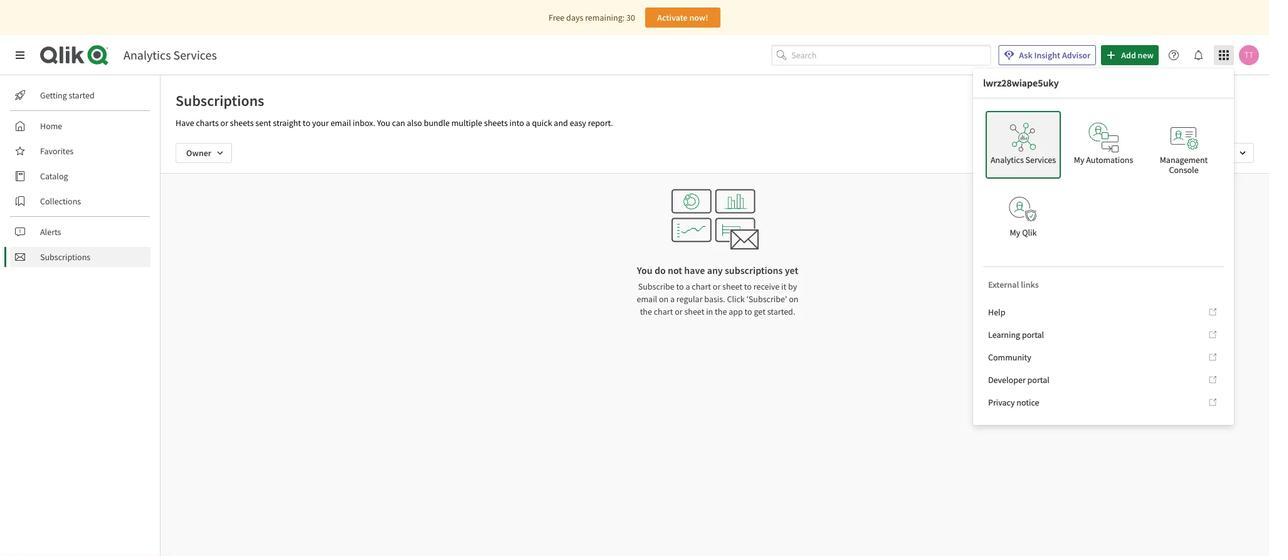 Task type: describe. For each thing, give the bounding box(es) containing it.
1 horizontal spatial a
[[670, 294, 675, 305]]

getting started
[[40, 90, 95, 101]]

2 the from the left
[[715, 306, 727, 317]]

get
[[754, 306, 766, 317]]

analytics services button
[[986, 111, 1061, 179]]

filters region
[[161, 133, 1269, 173]]

do
[[655, 264, 666, 277]]

1 horizontal spatial chart
[[692, 281, 711, 292]]

also
[[407, 117, 422, 129]]

navigation pane element
[[0, 80, 160, 272]]

0 vertical spatial or
[[220, 117, 228, 129]]

started
[[69, 90, 95, 101]]

lwrz28wiape5uky
[[983, 77, 1059, 89]]

receive
[[754, 281, 780, 292]]

services inside button
[[1026, 154, 1056, 166]]

days
[[566, 12, 583, 23]]

sent
[[255, 117, 271, 129]]

links
[[1021, 279, 1039, 290]]

ask insight advisor
[[1019, 50, 1091, 61]]

developer portal
[[988, 374, 1050, 386]]

2 on from the left
[[789, 294, 799, 305]]

portal for developer portal
[[1028, 374, 1050, 386]]

activate now! link
[[645, 8, 721, 28]]

it
[[781, 281, 787, 292]]

getting
[[40, 90, 67, 101]]

0 horizontal spatial sheet
[[684, 306, 705, 317]]

you inside you do not have any subscriptions yet subscribe to a chart or sheet to receive it by email on a regular basis. click 'subscribe' on the chart or sheet in the app to get started.
[[637, 264, 653, 277]]

analytics inside button
[[991, 154, 1024, 166]]

learning portal link
[[983, 325, 1224, 345]]

my qlik button
[[986, 184, 1061, 251]]

2 horizontal spatial or
[[713, 281, 721, 292]]

you do not have any subscriptions yet subscribe to a chart or sheet to receive it by email on a regular basis. click 'subscribe' on the chart or sheet in the app to get started.
[[637, 264, 799, 317]]

0 horizontal spatial a
[[526, 117, 530, 129]]

activate now!
[[657, 12, 708, 23]]

basis.
[[704, 294, 725, 305]]

have charts or sheets sent straight to your email inbox. you can also bundle multiple sheets into a quick and easy report.
[[176, 117, 613, 129]]

by
[[788, 281, 797, 292]]

can
[[392, 117, 405, 129]]

0 vertical spatial you
[[377, 117, 390, 129]]

qlik
[[1022, 227, 1037, 238]]

management console button
[[1146, 111, 1222, 179]]

getting started link
[[10, 85, 151, 105]]

collections
[[40, 196, 81, 207]]

'subscribe'
[[747, 294, 787, 305]]

advisor
[[1062, 50, 1091, 61]]

to left your
[[303, 117, 310, 129]]

yet
[[785, 264, 798, 277]]

any
[[707, 264, 723, 277]]

click
[[727, 294, 745, 305]]

learning portal
[[988, 329, 1044, 341]]

portal for learning portal
[[1022, 329, 1044, 341]]

remaining:
[[585, 12, 625, 23]]

activate
[[657, 12, 688, 23]]

home link
[[10, 116, 151, 136]]

home
[[40, 120, 62, 132]]

not
[[668, 264, 682, 277]]

free
[[549, 12, 565, 23]]

developer
[[988, 374, 1026, 386]]

my for my automations
[[1074, 154, 1085, 166]]

report.
[[588, 117, 613, 129]]

my for my qlik
[[1010, 227, 1021, 238]]

to up the regular
[[676, 281, 684, 292]]

catalog
[[40, 171, 68, 182]]

privacy notice
[[988, 397, 1040, 408]]

privacy
[[988, 397, 1015, 408]]

started.
[[767, 306, 795, 317]]

free days remaining: 30
[[549, 12, 635, 23]]

1 vertical spatial chart
[[654, 306, 673, 317]]

ask insight advisor button
[[999, 45, 1096, 65]]

quick
[[532, 117, 552, 129]]

straight
[[273, 117, 301, 129]]

in
[[706, 306, 713, 317]]

my automations button
[[1066, 111, 1141, 179]]

subscribe
[[638, 281, 675, 292]]

2 horizontal spatial a
[[686, 281, 690, 292]]



Task type: locate. For each thing, give the bounding box(es) containing it.
analytics services element
[[124, 47, 217, 63]]

you left can
[[377, 117, 390, 129]]

2 vertical spatial or
[[675, 306, 683, 317]]

1 horizontal spatial sheet
[[722, 281, 743, 292]]

portal inside 'link'
[[1022, 329, 1044, 341]]

charts
[[196, 117, 219, 129]]

1 vertical spatial services
[[1026, 154, 1056, 166]]

automations
[[1086, 154, 1133, 166]]

1 horizontal spatial you
[[637, 264, 653, 277]]

subscriptions
[[176, 91, 264, 110], [40, 251, 90, 263]]

0 horizontal spatial sheets
[[230, 117, 254, 129]]

subscriptions link
[[10, 247, 151, 267]]

console
[[1169, 164, 1199, 176]]

1 horizontal spatial analytics
[[991, 154, 1024, 166]]

0 horizontal spatial you
[[377, 117, 390, 129]]

sheet down the regular
[[684, 306, 705, 317]]

multiple
[[452, 117, 482, 129]]

chart down subscribe
[[654, 306, 673, 317]]

favorites
[[40, 145, 74, 157]]

0 vertical spatial analytics services
[[124, 47, 217, 63]]

the down subscribe
[[640, 306, 652, 317]]

0 horizontal spatial analytics services
[[124, 47, 217, 63]]

1 vertical spatial analytics
[[991, 154, 1024, 166]]

notice
[[1017, 397, 1040, 408]]

app
[[729, 306, 743, 317]]

30
[[627, 12, 635, 23]]

to down subscriptions
[[744, 281, 752, 292]]

on down subscribe
[[659, 294, 669, 305]]

sheets left sent
[[230, 117, 254, 129]]

1 horizontal spatial or
[[675, 306, 683, 317]]

email
[[331, 117, 351, 129], [637, 294, 657, 305]]

sheets left into
[[484, 117, 508, 129]]

help
[[988, 307, 1006, 318]]

0 vertical spatial portal
[[1022, 329, 1044, 341]]

0 horizontal spatial email
[[331, 117, 351, 129]]

searchbar element
[[772, 45, 991, 65]]

1 vertical spatial portal
[[1028, 374, 1050, 386]]

now!
[[689, 12, 708, 23]]

1 horizontal spatial analytics services
[[991, 154, 1056, 166]]

1 horizontal spatial subscriptions
[[176, 91, 264, 110]]

email down subscribe
[[637, 294, 657, 305]]

0 vertical spatial analytics
[[124, 47, 171, 63]]

you left the do
[[637, 264, 653, 277]]

services
[[173, 47, 217, 63], [1026, 154, 1056, 166]]

external links
[[988, 279, 1039, 290]]

0 horizontal spatial chart
[[654, 306, 673, 317]]

chart up the regular
[[692, 281, 711, 292]]

inbox.
[[353, 117, 375, 129]]

learning
[[988, 329, 1020, 341]]

0 horizontal spatial or
[[220, 117, 228, 129]]

0 horizontal spatial services
[[173, 47, 217, 63]]

email inside you do not have any subscriptions yet subscribe to a chart or sheet to receive it by email on a regular basis. click 'subscribe' on the chart or sheet in the app to get started.
[[637, 294, 657, 305]]

portal
[[1022, 329, 1044, 341], [1028, 374, 1050, 386]]

0 horizontal spatial subscriptions
[[40, 251, 90, 263]]

have
[[684, 264, 705, 277]]

1 horizontal spatial sheets
[[484, 117, 508, 129]]

or up basis.
[[713, 281, 721, 292]]

1 the from the left
[[640, 306, 652, 317]]

or right charts
[[220, 117, 228, 129]]

1 vertical spatial or
[[713, 281, 721, 292]]

have
[[176, 117, 194, 129]]

ask
[[1019, 50, 1033, 61]]

management
[[1160, 154, 1208, 166]]

sheet
[[722, 281, 743, 292], [684, 306, 705, 317]]

1 horizontal spatial email
[[637, 294, 657, 305]]

help link
[[983, 302, 1224, 322]]

easy
[[570, 117, 586, 129]]

analytics
[[124, 47, 171, 63], [991, 154, 1024, 166]]

community
[[988, 352, 1032, 363]]

1 vertical spatial sheet
[[684, 306, 705, 317]]

alerts
[[40, 226, 61, 238]]

favorites link
[[10, 141, 151, 161]]

subscriptions down alerts
[[40, 251, 90, 263]]

0 horizontal spatial analytics
[[124, 47, 171, 63]]

1 vertical spatial email
[[637, 294, 657, 305]]

0 vertical spatial my
[[1074, 154, 1085, 166]]

subscriptions up charts
[[176, 91, 264, 110]]

Search text field
[[792, 45, 991, 65]]

insight
[[1034, 50, 1061, 61]]

subscriptions inside navigation pane element
[[40, 251, 90, 263]]

analytics services inside button
[[991, 154, 1056, 166]]

a
[[526, 117, 530, 129], [686, 281, 690, 292], [670, 294, 675, 305]]

to left get
[[745, 306, 752, 317]]

the
[[640, 306, 652, 317], [715, 306, 727, 317]]

0 vertical spatial services
[[173, 47, 217, 63]]

0 horizontal spatial on
[[659, 294, 669, 305]]

0 vertical spatial subscriptions
[[176, 91, 264, 110]]

a up the regular
[[686, 281, 690, 292]]

to
[[303, 117, 310, 129], [676, 281, 684, 292], [744, 281, 752, 292], [745, 306, 752, 317]]

my left qlik
[[1010, 227, 1021, 238]]

1 vertical spatial analytics services
[[991, 154, 1056, 166]]

1 horizontal spatial the
[[715, 306, 727, 317]]

0 horizontal spatial the
[[640, 306, 652, 317]]

external
[[988, 279, 1019, 290]]

0 vertical spatial chart
[[692, 281, 711, 292]]

2 sheets from the left
[[484, 117, 508, 129]]

last sent image
[[1193, 143, 1254, 163]]

0 vertical spatial sheet
[[722, 281, 743, 292]]

and
[[554, 117, 568, 129]]

subscriptions
[[725, 264, 783, 277]]

1 horizontal spatial services
[[1026, 154, 1056, 166]]

alerts link
[[10, 222, 151, 242]]

developer portal link
[[983, 370, 1224, 390]]

the right in
[[715, 306, 727, 317]]

0 vertical spatial a
[[526, 117, 530, 129]]

1 vertical spatial a
[[686, 281, 690, 292]]

sheet up click
[[722, 281, 743, 292]]

chart
[[692, 281, 711, 292], [654, 306, 673, 317]]

collections link
[[10, 191, 151, 211]]

sheets
[[230, 117, 254, 129], [484, 117, 508, 129]]

portal up notice in the bottom right of the page
[[1028, 374, 1050, 386]]

1 vertical spatial my
[[1010, 227, 1021, 238]]

or
[[220, 117, 228, 129], [713, 281, 721, 292], [675, 306, 683, 317]]

a left the regular
[[670, 294, 675, 305]]

into
[[510, 117, 524, 129]]

close sidebar menu image
[[15, 50, 25, 60]]

management console
[[1160, 154, 1208, 176]]

0 vertical spatial email
[[331, 117, 351, 129]]

my automations
[[1074, 154, 1133, 166]]

your
[[312, 117, 329, 129]]

community link
[[983, 347, 1224, 368]]

2 vertical spatial a
[[670, 294, 675, 305]]

regular
[[677, 294, 703, 305]]

my
[[1074, 154, 1085, 166], [1010, 227, 1021, 238]]

1 horizontal spatial my
[[1074, 154, 1085, 166]]

1 sheets from the left
[[230, 117, 254, 129]]

0 horizontal spatial my
[[1010, 227, 1021, 238]]

bundle
[[424, 117, 450, 129]]

1 vertical spatial you
[[637, 264, 653, 277]]

my left automations
[[1074, 154, 1085, 166]]

email right your
[[331, 117, 351, 129]]

1 vertical spatial subscriptions
[[40, 251, 90, 263]]

or down the regular
[[675, 306, 683, 317]]

catalog link
[[10, 166, 151, 186]]

privacy notice link
[[983, 393, 1224, 413]]

portal right learning
[[1022, 329, 1044, 341]]

on down by
[[789, 294, 799, 305]]

1 on from the left
[[659, 294, 669, 305]]

a right into
[[526, 117, 530, 129]]

my qlik
[[1010, 227, 1037, 238]]

you
[[377, 117, 390, 129], [637, 264, 653, 277]]

1 horizontal spatial on
[[789, 294, 799, 305]]



Task type: vqa. For each thing, say whether or not it's contained in the screenshot.
app at the bottom of the page
yes



